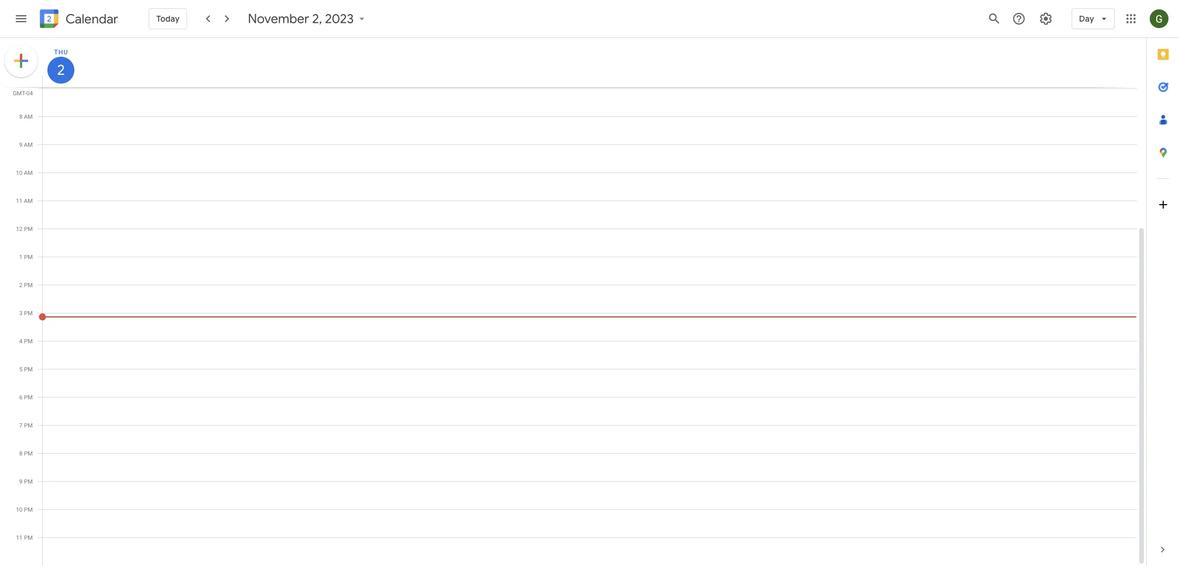 Task type: vqa. For each thing, say whether or not it's contained in the screenshot.
the bottom October 2023
no



Task type: locate. For each thing, give the bounding box(es) containing it.
11 up 12
[[16, 197, 22, 204]]

9 pm
[[19, 479, 33, 486]]

calendar
[[66, 11, 118, 27]]

2 11 from the top
[[16, 535, 23, 542]]

1 vertical spatial 7
[[19, 422, 23, 429]]

3 am from the top
[[24, 141, 33, 148]]

7 pm from the top
[[24, 394, 33, 401]]

2 7 from the top
[[19, 422, 23, 429]]

5 am from the top
[[24, 197, 33, 204]]

10 pm
[[16, 507, 33, 514]]

thursday, november 2, today element
[[47, 57, 74, 84]]

11
[[16, 197, 22, 204], [16, 535, 23, 542]]

7 down 6
[[19, 422, 23, 429]]

8 for 8 am
[[19, 113, 22, 120]]

0 vertical spatial 11
[[16, 197, 22, 204]]

0 vertical spatial 10
[[16, 169, 22, 176]]

pm right 4
[[24, 338, 33, 345]]

am for 10 am
[[24, 169, 33, 176]]

pm
[[24, 225, 33, 233], [24, 254, 33, 261], [24, 282, 33, 289], [24, 310, 33, 317], [24, 338, 33, 345], [24, 366, 33, 373], [24, 394, 33, 401], [24, 422, 33, 429], [24, 450, 33, 457], [24, 479, 33, 486], [24, 507, 33, 514], [24, 535, 33, 542]]

1 am from the top
[[24, 85, 33, 92]]

gmt-04
[[13, 90, 33, 97]]

0 vertical spatial 7
[[19, 85, 22, 92]]

november 2, 2023 button
[[243, 11, 373, 27]]

pm down 10 pm
[[24, 535, 33, 542]]

3
[[19, 310, 23, 317]]

am up 12 pm
[[24, 197, 33, 204]]

am for 11 am
[[24, 197, 33, 204]]

pm right 6
[[24, 394, 33, 401]]

7 left 04
[[19, 85, 22, 92]]

9 up 10 am
[[19, 141, 22, 148]]

pm down 6 pm
[[24, 422, 33, 429]]

10
[[16, 169, 22, 176], [16, 507, 23, 514]]

1 pm from the top
[[24, 225, 33, 233]]

12
[[16, 225, 23, 233]]

5 pm from the top
[[24, 338, 33, 345]]

2 pm
[[19, 282, 33, 289]]

1 vertical spatial 8
[[19, 450, 23, 457]]

9 for 9 am
[[19, 141, 22, 148]]

11 down 10 pm
[[16, 535, 23, 542]]

8 up 9 pm
[[19, 450, 23, 457]]

pm right 1
[[24, 254, 33, 261]]

8 am
[[19, 113, 33, 120]]

11 for 11 am
[[16, 197, 22, 204]]

today button
[[149, 5, 187, 33]]

pm for 4 pm
[[24, 338, 33, 345]]

1 vertical spatial 9
[[19, 479, 23, 486]]

tab list
[[1147, 38, 1180, 534]]

settings menu image
[[1039, 12, 1053, 26]]

am down 9 am
[[24, 169, 33, 176]]

2 pm from the top
[[24, 254, 33, 261]]

pm right 12
[[24, 225, 33, 233]]

2 column header
[[42, 38, 1137, 87]]

6 pm from the top
[[24, 366, 33, 373]]

3 pm from the top
[[24, 282, 33, 289]]

day
[[1080, 13, 1095, 24]]

1 vertical spatial 10
[[16, 507, 23, 514]]

pm for 10 pm
[[24, 507, 33, 514]]

8 down gmt-
[[19, 113, 22, 120]]

pm up 3 pm
[[24, 282, 33, 289]]

10 up 11 pm
[[16, 507, 23, 514]]

9
[[19, 141, 22, 148], [19, 479, 23, 486]]

2 9 from the top
[[19, 479, 23, 486]]

1 9 from the top
[[19, 141, 22, 148]]

2 8 from the top
[[19, 450, 23, 457]]

pm for 8 pm
[[24, 450, 33, 457]]

1 pm
[[19, 254, 33, 261]]

1 10 from the top
[[16, 169, 22, 176]]

4 am from the top
[[24, 169, 33, 176]]

12 pm from the top
[[24, 535, 33, 542]]

am up the 8 am
[[24, 85, 33, 92]]

1 vertical spatial 11
[[16, 535, 23, 542]]

0 vertical spatial 9
[[19, 141, 22, 148]]

main drawer image
[[14, 12, 28, 26]]

1 8 from the top
[[19, 113, 22, 120]]

pm for 6 pm
[[24, 394, 33, 401]]

1 vertical spatial 2
[[19, 282, 23, 289]]

12 pm
[[16, 225, 33, 233]]

2 10 from the top
[[16, 507, 23, 514]]

6
[[19, 394, 23, 401]]

7 for 7 am
[[19, 85, 22, 92]]

10 for 10 am
[[16, 169, 22, 176]]

9 am
[[19, 141, 33, 148]]

1 7 from the top
[[19, 85, 22, 92]]

0 vertical spatial 2
[[56, 61, 64, 79]]

2
[[56, 61, 64, 79], [19, 282, 23, 289]]

11 pm from the top
[[24, 507, 33, 514]]

1
[[19, 254, 23, 261]]

8 pm
[[19, 450, 33, 457]]

1 11 from the top
[[16, 197, 22, 204]]

am
[[24, 85, 33, 92], [24, 113, 33, 120], [24, 141, 33, 148], [24, 169, 33, 176], [24, 197, 33, 204]]

2 down thu
[[56, 61, 64, 79]]

11 for 11 pm
[[16, 535, 23, 542]]

am down 04
[[24, 113, 33, 120]]

8
[[19, 113, 22, 120], [19, 450, 23, 457]]

10 pm from the top
[[24, 479, 33, 486]]

2 am from the top
[[24, 113, 33, 120]]

pm down 8 pm
[[24, 479, 33, 486]]

10 for 10 pm
[[16, 507, 23, 514]]

2 grid
[[0, 38, 1147, 567]]

pm for 3 pm
[[24, 310, 33, 317]]

pm down 9 pm
[[24, 507, 33, 514]]

8 pm from the top
[[24, 422, 33, 429]]

thu 2
[[54, 48, 68, 79]]

9 up 10 pm
[[19, 479, 23, 486]]

2 down 1
[[19, 282, 23, 289]]

pm right 3
[[24, 310, 33, 317]]

pm up 9 pm
[[24, 450, 33, 457]]

9 pm from the top
[[24, 450, 33, 457]]

5
[[19, 366, 23, 373]]

am down the 8 am
[[24, 141, 33, 148]]

1 horizontal spatial 2
[[56, 61, 64, 79]]

pm for 11 pm
[[24, 535, 33, 542]]

7
[[19, 85, 22, 92], [19, 422, 23, 429]]

10 up 11 am
[[16, 169, 22, 176]]

7 am
[[19, 85, 33, 92]]

0 vertical spatial 8
[[19, 113, 22, 120]]

4 pm from the top
[[24, 310, 33, 317]]

pm right '5'
[[24, 366, 33, 373]]



Task type: describe. For each thing, give the bounding box(es) containing it.
calendar heading
[[63, 11, 118, 27]]

7 pm
[[19, 422, 33, 429]]

pm for 12 pm
[[24, 225, 33, 233]]

4 pm
[[19, 338, 33, 345]]

pm for 5 pm
[[24, 366, 33, 373]]

9 for 9 pm
[[19, 479, 23, 486]]

2 inside thu 2
[[56, 61, 64, 79]]

2,
[[312, 11, 322, 27]]

pm for 9 pm
[[24, 479, 33, 486]]

am for 7 am
[[24, 85, 33, 92]]

11 am
[[16, 197, 33, 204]]

7 for 7 pm
[[19, 422, 23, 429]]

today
[[156, 13, 180, 24]]

pm for 1 pm
[[24, 254, 33, 261]]

am for 9 am
[[24, 141, 33, 148]]

3 pm
[[19, 310, 33, 317]]

5 pm
[[19, 366, 33, 373]]

thu
[[54, 48, 68, 56]]

pm for 7 pm
[[24, 422, 33, 429]]

calendar element
[[37, 7, 118, 33]]

day button
[[1072, 5, 1115, 33]]

10 am
[[16, 169, 33, 176]]

4
[[19, 338, 23, 345]]

11 pm
[[16, 535, 33, 542]]

am for 8 am
[[24, 113, 33, 120]]

november 2, 2023
[[248, 11, 354, 27]]

pm for 2 pm
[[24, 282, 33, 289]]

november
[[248, 11, 309, 27]]

2023
[[325, 11, 354, 27]]

04
[[26, 90, 33, 97]]

8 for 8 pm
[[19, 450, 23, 457]]

gmt-
[[13, 90, 26, 97]]

0 horizontal spatial 2
[[19, 282, 23, 289]]

6 pm
[[19, 394, 33, 401]]



